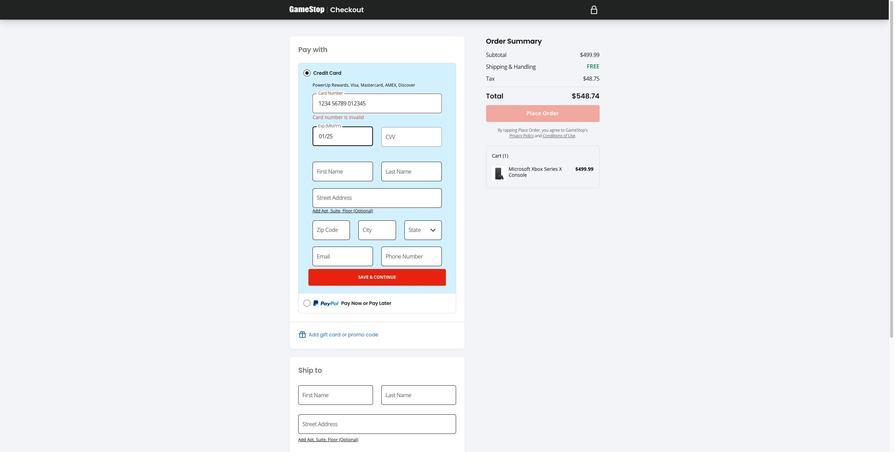 Task type: locate. For each thing, give the bounding box(es) containing it.
tab list
[[298, 63, 456, 313]]

microsoft xbox series x console image
[[492, 166, 507, 181]]

None text field
[[313, 126, 373, 146], [313, 162, 373, 182], [382, 162, 442, 182], [313, 220, 350, 240], [359, 220, 396, 240], [313, 126, 373, 146], [313, 162, 373, 182], [382, 162, 442, 182], [313, 220, 350, 240], [359, 220, 396, 240]]

None email field
[[313, 247, 373, 266]]

None telephone field
[[382, 247, 442, 266]]

gamestop image
[[290, 6, 324, 14]]

None text field
[[313, 94, 442, 113], [313, 188, 442, 208], [298, 386, 373, 405], [382, 386, 456, 405], [298, 415, 456, 434], [313, 94, 442, 113], [313, 188, 442, 208], [298, 386, 373, 405], [382, 386, 456, 405], [298, 415, 456, 434]]

None password field
[[382, 127, 442, 147]]



Task type: describe. For each thing, give the bounding box(es) containing it.
gift card image
[[298, 331, 307, 339]]

lock icon image
[[591, 6, 598, 14]]



Task type: vqa. For each thing, say whether or not it's contained in the screenshot.
menu Menu
no



